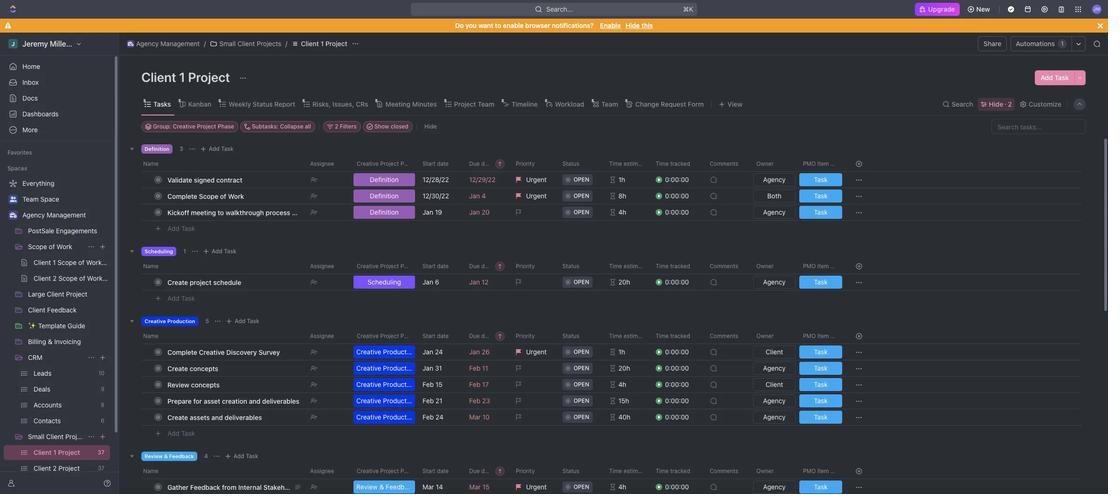 Task type: locate. For each thing, give the bounding box(es) containing it.
2 creative production button from the top
[[352, 361, 417, 377]]

4 pmo item type button from the top
[[798, 465, 844, 480]]

1 client button from the top
[[751, 344, 798, 361]]

share
[[984, 40, 1002, 48]]

billing
[[28, 338, 46, 346]]

start date button
[[417, 157, 464, 172], [417, 259, 464, 274], [417, 329, 464, 344], [417, 465, 464, 480]]

4 assignee from the top
[[310, 468, 334, 475]]

docs down inbox at the top of the page
[[22, 94, 38, 102]]

1 vertical spatial and
[[211, 414, 223, 422]]

1 priority from the top
[[516, 160, 535, 167]]

weekly status report
[[229, 100, 295, 108]]

3 0:00:00 from the top
[[665, 209, 689, 216]]

1 vertical spatial client 1 project link
[[34, 446, 94, 461]]

1 vertical spatial 37
[[98, 466, 104, 473]]

1 vertical spatial to
[[218, 209, 224, 217]]

create concepts
[[167, 365, 218, 373]]

3 status button from the top
[[557, 329, 604, 344]]

2 20h from the top
[[619, 365, 630, 373]]

and right creation
[[249, 398, 260, 406]]

concepts up asset
[[191, 381, 220, 389]]

type for 4th pmo item type dropdown button from the bottom
[[831, 160, 844, 167]]

scope down validate signed contract on the left top
[[199, 192, 218, 200]]

open for discovery
[[574, 349, 589, 356]]

and
[[249, 398, 260, 406], [211, 414, 223, 422]]

agency for create concepts
[[763, 365, 786, 373]]

0 horizontal spatial client 1 project
[[34, 449, 80, 457]]

inbox
[[22, 78, 39, 86]]

agency
[[136, 40, 159, 48], [763, 176, 786, 184], [763, 209, 786, 216], [22, 211, 45, 219], [763, 278, 786, 286], [763, 365, 786, 373], [763, 397, 786, 405], [763, 414, 786, 422], [763, 484, 786, 492]]

start date button for 4
[[417, 465, 464, 480]]

item
[[818, 160, 829, 167], [818, 263, 829, 270], [818, 333, 829, 340], [818, 468, 829, 475]]

&
[[48, 338, 52, 346], [164, 454, 168, 460], [379, 484, 384, 492]]

urgent button
[[510, 172, 557, 188], [510, 188, 557, 205], [510, 344, 557, 361], [510, 480, 557, 495]]

open button for contract
[[557, 172, 604, 188]]

name button up from
[[141, 465, 305, 480]]

of down contract at the left of page
[[220, 192, 226, 200]]

2 owner from the top
[[757, 263, 774, 270]]

4h for 20h
[[619, 381, 626, 389]]

2 urgent button from the top
[[510, 188, 557, 205]]

client 1 scope of work docs link
[[34, 256, 119, 271]]

4 open button from the top
[[557, 274, 604, 291]]

0 vertical spatial client button
[[751, 344, 798, 361]]

2 time estimate from the top
[[609, 263, 646, 270]]

hide for hide
[[424, 123, 437, 130]]

scheduling button
[[352, 274, 417, 291]]

concepts
[[190, 365, 218, 373], [191, 381, 220, 389]]

1 horizontal spatial review
[[167, 381, 189, 389]]

client feedback link
[[28, 303, 108, 318]]

task button for discovery
[[798, 344, 844, 361]]

open for to
[[574, 209, 589, 216]]

pmo item type for 3rd pmo item type dropdown button from the bottom
[[803, 263, 844, 270]]

0 horizontal spatial management
[[47, 211, 86, 219]]

team inside "link"
[[602, 100, 618, 108]]

creative production button for creation
[[352, 393, 417, 410]]

hide
[[626, 21, 640, 29], [989, 100, 1003, 108], [424, 123, 437, 130]]

team right user group image
[[22, 195, 39, 203]]

1 vertical spatial 20h button
[[604, 361, 650, 377]]

1 vertical spatial management
[[47, 211, 86, 219]]

0 vertical spatial small client projects
[[219, 40, 281, 48]]

37 right 'client 2 project' link
[[98, 466, 104, 473]]

type for 3rd pmo item type dropdown button
[[831, 333, 844, 340]]

0 horizontal spatial review & feedback
[[145, 454, 194, 460]]

1 vertical spatial 1h
[[619, 348, 625, 356]]

3 creative production button from the top
[[352, 377, 417, 394]]

1 horizontal spatial management
[[160, 40, 200, 48]]

10 0:00:00 button from the top
[[656, 480, 704, 495]]

& inside tree
[[48, 338, 52, 346]]

4 time estimate from the top
[[609, 468, 646, 475]]

0 horizontal spatial small
[[28, 433, 44, 441]]

kanban link
[[186, 98, 211, 111]]

Search tasks... text field
[[992, 120, 1085, 134]]

hide right search
[[989, 100, 1003, 108]]

0 vertical spatial agency management
[[136, 40, 200, 48]]

2 horizontal spatial &
[[379, 484, 384, 492]]

complete up create concepts
[[167, 349, 197, 357]]

agency for kickoff meeting to walkthrough process with client
[[763, 209, 786, 216]]

2 priority from the top
[[516, 263, 535, 270]]

0 vertical spatial 20h button
[[604, 274, 650, 291]]

scope of work
[[28, 243, 72, 251]]

1 vertical spatial create
[[167, 365, 188, 373]]

add down kickoff
[[167, 225, 179, 233]]

add task up internal
[[234, 453, 258, 460]]

3 create from the top
[[167, 414, 188, 422]]

0 vertical spatial client 1 project link
[[289, 38, 350, 49]]

0 horizontal spatial small client projects link
[[28, 430, 90, 445]]

home link
[[4, 59, 110, 74]]

for
[[193, 398, 202, 406]]

2 create from the top
[[167, 365, 188, 373]]

2 name button from the top
[[141, 259, 305, 274]]

1 task button from the top
[[798, 172, 844, 188]]

postsale engagements link
[[28, 224, 108, 239]]

3 item from the top
[[818, 333, 829, 340]]

0 horizontal spatial hide
[[424, 123, 437, 130]]

4 open from the top
[[574, 279, 589, 286]]

review & feedback
[[145, 454, 194, 460], [356, 484, 415, 492]]

4h button for 8h
[[604, 204, 650, 221]]

0:00:00 button for schedule
[[656, 274, 704, 291]]

1 horizontal spatial small
[[219, 40, 236, 48]]

1 inside "client 1 scope of work docs" link
[[53, 259, 56, 267]]

open button for to
[[557, 204, 604, 221]]

2 37 from the top
[[98, 466, 104, 473]]

3 assignee from the top
[[310, 333, 334, 340]]

1 owner button from the top
[[751, 157, 798, 172]]

feedback inside tree
[[47, 306, 77, 314]]

2 for hide 2
[[1008, 100, 1012, 108]]

deliverables
[[262, 398, 299, 406], [225, 414, 262, 422]]

create
[[167, 279, 188, 287], [167, 365, 188, 373], [167, 414, 188, 422]]

hide inside button
[[424, 123, 437, 130]]

0 horizontal spatial agency management
[[22, 211, 86, 219]]

deliverables down creation
[[225, 414, 262, 422]]

team space link
[[22, 192, 108, 207]]

2 tracked from the top
[[670, 263, 690, 270]]

2 complete from the top
[[167, 349, 197, 357]]

time tracked button for 1
[[650, 259, 704, 274]]

2 filters button
[[323, 121, 361, 132]]

assignee for first the assignee dropdown button from the bottom
[[310, 468, 334, 475]]

1 horizontal spatial client 1 project
[[141, 70, 233, 85]]

0 horizontal spatial to
[[218, 209, 224, 217]]

1 vertical spatial projects
[[65, 433, 90, 441]]

4 urgent from the top
[[526, 484, 547, 492]]

6 agency button from the top
[[751, 410, 798, 426]]

0 vertical spatial 37
[[98, 450, 104, 457]]

client
[[307, 209, 324, 217]]

1 horizontal spatial /
[[286, 40, 287, 48]]

4h button
[[604, 204, 650, 221], [604, 377, 650, 394], [604, 480, 650, 495]]

postsale engagements
[[28, 227, 97, 235]]

0 vertical spatial and
[[249, 398, 260, 406]]

production for prepare for asset creation and deliverables
[[383, 397, 416, 405]]

1 vertical spatial 4h
[[619, 381, 626, 389]]

2 vertical spatial review
[[356, 484, 378, 492]]

1 vertical spatial small client projects
[[28, 433, 90, 441]]

crs
[[356, 100, 368, 108]]

priority button for 3
[[510, 157, 557, 172]]

1 vertical spatial 4h button
[[604, 377, 650, 394]]

4 owner from the top
[[757, 468, 774, 475]]

0:00:00 for of
[[665, 192, 689, 200]]

meeting minutes link
[[384, 98, 437, 111]]

client 2 project link
[[34, 462, 94, 477]]

2 time estimate button from the top
[[604, 259, 650, 274]]

37 down 6
[[98, 450, 104, 457]]

1 vertical spatial hide
[[989, 100, 1003, 108]]

0 vertical spatial deliverables
[[262, 398, 299, 406]]

stakeholders
[[263, 484, 304, 492]]

scheduling inside dropdown button
[[368, 278, 401, 286]]

1 vertical spatial review & feedback
[[356, 484, 415, 492]]

4 time estimate button from the top
[[604, 465, 650, 480]]

item for 1st pmo item type dropdown button from the bottom
[[818, 468, 829, 475]]

2 assignee button from the top
[[305, 259, 351, 274]]

2 creative project phase from the top
[[357, 263, 417, 270]]

time for time estimate dropdown button associated with 1
[[609, 263, 622, 270]]

0 vertical spatial 4h button
[[604, 204, 650, 221]]

1 pmo item type from the top
[[803, 160, 844, 167]]

time tracked for 1
[[656, 263, 690, 270]]

name button up contract at the left of page
[[141, 157, 305, 172]]

small client projects inside tree
[[28, 433, 90, 441]]

20h button
[[604, 274, 650, 291], [604, 361, 650, 377]]

filters
[[340, 123, 357, 130]]

status for 3
[[563, 160, 579, 167]]

2 4h from the top
[[619, 381, 626, 389]]

2 comments button from the top
[[704, 259, 751, 274]]

0:00:00 button for asset
[[656, 393, 704, 410]]

1 vertical spatial client button
[[751, 377, 798, 394]]

agency management link
[[125, 38, 202, 49], [22, 208, 108, 223]]

view button
[[716, 93, 746, 115]]

4 start date from the top
[[423, 468, 449, 475]]

add task
[[1041, 74, 1069, 82], [209, 146, 234, 153], [167, 225, 195, 233], [212, 248, 236, 255], [167, 295, 195, 303], [235, 318, 259, 325], [167, 430, 195, 438], [234, 453, 258, 460]]

2 vertical spatial 4h
[[619, 484, 626, 492]]

start
[[423, 160, 436, 167], [423, 263, 436, 270], [423, 333, 436, 340], [423, 468, 436, 475]]

complete down validate
[[167, 192, 197, 200]]

0 horizontal spatial &
[[48, 338, 52, 346]]

team left change
[[602, 100, 618, 108]]

2 vertical spatial &
[[379, 484, 384, 492]]

2 filters
[[335, 123, 357, 130]]

time tracked for 4
[[656, 468, 690, 475]]

scope
[[199, 192, 218, 200], [28, 243, 47, 251], [58, 259, 77, 267], [58, 275, 77, 283]]

client 1 project inside tree
[[34, 449, 80, 457]]

2 for client 2 project
[[53, 465, 57, 473]]

small inside tree
[[28, 433, 44, 441]]

3 owner from the top
[[757, 333, 774, 340]]

name button up schedule
[[141, 259, 305, 274]]

0 horizontal spatial team
[[22, 195, 39, 203]]

1 vertical spatial &
[[164, 454, 168, 460]]

2 0:00:00 button from the top
[[656, 188, 704, 205]]

3 time estimate from the top
[[609, 333, 646, 340]]

2 20h button from the top
[[604, 361, 650, 377]]

owner for 2nd owner dropdown button from the bottom of the page
[[757, 333, 774, 340]]

8 task button from the top
[[798, 393, 844, 410]]

home
[[22, 63, 40, 70]]

more button
[[4, 123, 110, 138]]

definition
[[145, 146, 169, 152], [370, 176, 399, 184], [370, 192, 399, 200], [370, 209, 399, 216]]

0 vertical spatial complete
[[167, 192, 197, 200]]

1 urgent from the top
[[526, 176, 547, 184]]

estimate for 3
[[624, 160, 646, 167]]

2 start from the top
[[423, 263, 436, 270]]

complete for complete creative discovery survey
[[167, 349, 197, 357]]

1 37 from the top
[[98, 450, 104, 457]]

2 1h button from the top
[[604, 344, 650, 361]]

2 urgent from the top
[[526, 192, 547, 200]]

management inside tree
[[47, 211, 86, 219]]

agency management inside tree
[[22, 211, 86, 219]]

0 vertical spatial projects
[[257, 40, 281, 48]]

review inside dropdown button
[[356, 484, 378, 492]]

1 vertical spatial 20h
[[619, 365, 630, 373]]

1 vertical spatial concepts
[[191, 381, 220, 389]]

docs down "client 1 scope of work docs" link
[[104, 275, 120, 283]]

add task button down kickoff
[[163, 223, 199, 235]]

assignee button
[[305, 157, 351, 172], [305, 259, 351, 274], [305, 329, 351, 344], [305, 465, 351, 480]]

1 horizontal spatial and
[[249, 398, 260, 406]]

1 1h button from the top
[[604, 172, 650, 188]]

agency management right business time icon
[[136, 40, 200, 48]]

small client projects
[[219, 40, 281, 48], [28, 433, 90, 441]]

tasks link
[[152, 98, 171, 111]]

add task button down 'group: creative project phase'
[[198, 144, 237, 155]]

1h button for 8h
[[604, 172, 650, 188]]

1 horizontal spatial &
[[164, 454, 168, 460]]

owner for fourth owner dropdown button from the bottom of the page
[[757, 160, 774, 167]]

name button up 'complete creative discovery survey' at the left bottom of the page
[[141, 329, 305, 344]]

concepts up "review concepts"
[[190, 365, 218, 373]]

1 horizontal spatial small client projects link
[[208, 38, 284, 49]]

1 vertical spatial 1h button
[[604, 344, 650, 361]]

postsale
[[28, 227, 54, 235]]

20h for scheduling
[[619, 278, 630, 286]]

form
[[688, 100, 704, 108]]

3 definition button from the top
[[352, 204, 417, 221]]

0:00:00 for schedule
[[665, 278, 689, 286]]

deals
[[34, 386, 50, 394]]

0 horizontal spatial and
[[211, 414, 223, 422]]

scheduling
[[145, 249, 173, 255], [368, 278, 401, 286]]

0 vertical spatial 4h
[[619, 209, 626, 216]]

all
[[305, 123, 311, 130]]

project
[[190, 279, 212, 287]]

5 agency button from the top
[[751, 393, 798, 410]]

1 horizontal spatial review & feedback
[[356, 484, 415, 492]]

deliverables right creation
[[262, 398, 299, 406]]

7 0:00:00 from the top
[[665, 381, 689, 389]]

add task up discovery
[[235, 318, 259, 325]]

2 vertical spatial hide
[[424, 123, 437, 130]]

client 2 scope of work docs
[[34, 275, 120, 283]]

0 vertical spatial &
[[48, 338, 52, 346]]

3 due from the top
[[469, 333, 480, 340]]

2 vertical spatial client 1 project
[[34, 449, 80, 457]]

1 vertical spatial client 1 project
[[141, 70, 233, 85]]

task
[[1055, 74, 1069, 82], [221, 146, 234, 153], [814, 176, 828, 184], [814, 192, 828, 200], [814, 209, 828, 216], [181, 225, 195, 233], [224, 248, 236, 255], [814, 278, 828, 286], [181, 295, 195, 303], [247, 318, 259, 325], [814, 348, 828, 356], [814, 365, 828, 373], [814, 381, 828, 389], [814, 397, 828, 405], [814, 414, 828, 422], [181, 430, 195, 438], [246, 453, 258, 460], [814, 484, 828, 492]]

add task down kickoff
[[167, 225, 195, 233]]

agency management down space
[[22, 211, 86, 219]]

1 horizontal spatial to
[[495, 21, 501, 29]]

0 horizontal spatial client 1 project link
[[34, 446, 94, 461]]

40h button
[[604, 410, 650, 426]]

0:00:00 for discovery
[[665, 348, 689, 356]]

1 horizontal spatial client 1 project link
[[289, 38, 350, 49]]

tree containing everything
[[4, 176, 120, 495]]

2 for client 2 scope of work docs
[[53, 275, 57, 283]]

agency for create assets and deliverables
[[763, 414, 786, 422]]

creative project phase button for third the assignee dropdown button from the top of the page
[[351, 329, 417, 344]]

1 type from the top
[[831, 160, 844, 167]]

enable
[[600, 21, 621, 29]]

2 inside dropdown button
[[335, 123, 338, 130]]

0 horizontal spatial scheduling
[[145, 249, 173, 255]]

4 priority button from the top
[[510, 465, 557, 480]]

0 vertical spatial small
[[219, 40, 236, 48]]

3 due date button from the top
[[464, 329, 510, 344]]

team link
[[600, 98, 618, 111]]

hide down minutes
[[424, 123, 437, 130]]

status for 1
[[563, 263, 579, 270]]

2 time tracked from the top
[[656, 263, 690, 270]]

creative production for complete creative discovery survey
[[356, 348, 416, 356]]

team left timeline link
[[478, 100, 494, 108]]

0:00:00 for to
[[665, 209, 689, 216]]

team
[[478, 100, 494, 108], [602, 100, 618, 108], [22, 195, 39, 203]]

add task button up gather feedback from internal stakeholders
[[222, 452, 262, 463]]

2 vertical spatial create
[[167, 414, 188, 422]]

creative project phase button for 4th the assignee dropdown button from the bottom
[[351, 157, 417, 172]]

4
[[204, 453, 208, 460]]

to right meeting
[[218, 209, 224, 217]]

1h for 8h
[[619, 176, 625, 184]]

subtasks: collapse all
[[252, 123, 311, 130]]

1 horizontal spatial scheduling
[[368, 278, 401, 286]]

task button for to
[[798, 204, 844, 221]]

client feedback
[[28, 306, 77, 314]]

0:00:00 button for discovery
[[656, 344, 704, 361]]

you
[[466, 21, 477, 29]]

weekly status report link
[[227, 98, 295, 111]]

1 comments button from the top
[[704, 157, 751, 172]]

time estimate for 1
[[609, 263, 646, 270]]

1 time tracked from the top
[[656, 160, 690, 167]]

type for 3rd pmo item type dropdown button from the bottom
[[831, 263, 844, 270]]

of
[[220, 192, 226, 200], [49, 243, 55, 251], [78, 259, 84, 267], [79, 275, 85, 283]]

1 status button from the top
[[557, 157, 604, 172]]

0 horizontal spatial small client projects
[[28, 433, 90, 441]]

docs up 'client 2 scope of work docs'
[[104, 259, 119, 267]]

2 pmo from the top
[[803, 263, 816, 270]]

due date
[[469, 160, 493, 167], [469, 263, 493, 270], [469, 333, 493, 340], [469, 468, 493, 475]]

creative project phase
[[357, 160, 417, 167], [357, 263, 417, 270], [357, 333, 417, 340], [357, 468, 417, 475]]

start date for 3
[[423, 160, 449, 167]]

pmo item type for 3rd pmo item type dropdown button
[[803, 333, 844, 340]]

4 comments from the top
[[710, 468, 738, 475]]

billing & invoicing link
[[28, 335, 108, 350]]

5 0:00:00 button from the top
[[656, 344, 704, 361]]

6 task button from the top
[[798, 361, 844, 377]]

0 vertical spatial create
[[167, 279, 188, 287]]

2 horizontal spatial review
[[356, 484, 378, 492]]

priority for 3
[[516, 160, 535, 167]]

3 agency button from the top
[[751, 274, 798, 291]]

4 start date button from the top
[[417, 465, 464, 480]]

priority for 4
[[516, 468, 535, 475]]

1 creative production button from the top
[[352, 344, 417, 361]]

1 vertical spatial review
[[145, 454, 163, 460]]

2 horizontal spatial hide
[[989, 100, 1003, 108]]

large
[[28, 291, 45, 299]]

agency button for asset
[[751, 393, 798, 410]]

1 vertical spatial small
[[28, 433, 44, 441]]

3 type from the top
[[831, 333, 844, 340]]

2 vertical spatial 4h button
[[604, 480, 650, 495]]

3 0:00:00 button from the top
[[656, 204, 704, 221]]

to right want
[[495, 21, 501, 29]]

1 vertical spatial docs
[[104, 259, 119, 267]]

report
[[274, 100, 295, 108]]

client button for 4h
[[751, 377, 798, 394]]

owner for 2nd owner dropdown button from the top
[[757, 263, 774, 270]]

definition for complete scope of work
[[370, 192, 399, 200]]

risks, issues, crs
[[313, 100, 368, 108]]

create down prepare
[[167, 414, 188, 422]]

0 vertical spatial review
[[167, 381, 189, 389]]

review for review concepts link
[[167, 381, 189, 389]]

0 horizontal spatial projects
[[65, 433, 90, 441]]

definition button for walkthrough
[[352, 204, 417, 221]]

feedback
[[47, 306, 77, 314], [169, 454, 194, 460], [386, 484, 415, 492], [190, 484, 220, 492]]

✨ template guide
[[28, 322, 85, 330]]

3 estimate from the top
[[624, 333, 646, 340]]

1 vertical spatial complete
[[167, 349, 197, 357]]

3 urgent from the top
[[526, 348, 547, 356]]

status button for 3
[[557, 157, 604, 172]]

1 horizontal spatial projects
[[257, 40, 281, 48]]

3 urgent button from the top
[[510, 344, 557, 361]]

time for 3's time tracked dropdown button
[[656, 160, 669, 167]]

comments for 1
[[710, 263, 738, 270]]

1 vertical spatial agency management
[[22, 211, 86, 219]]

customize
[[1029, 100, 1062, 108]]

status button for 1
[[557, 259, 604, 274]]

business time image
[[128, 42, 134, 46]]

4 estimate from the top
[[624, 468, 646, 475]]

9 task button from the top
[[798, 410, 844, 426]]

with
[[292, 209, 305, 217]]

to
[[495, 21, 501, 29], [218, 209, 224, 217]]

4 time tracked button from the top
[[650, 465, 704, 480]]

1
[[321, 40, 324, 48], [1061, 40, 1064, 47], [179, 70, 185, 85], [183, 248, 186, 255], [53, 259, 56, 267], [53, 449, 56, 457]]

4 time tracked from the top
[[656, 468, 690, 475]]

2 comments from the top
[[710, 263, 738, 270]]

0 horizontal spatial review
[[145, 454, 163, 460]]

agency management
[[136, 40, 200, 48], [22, 211, 86, 219]]

scope down postsale
[[28, 243, 47, 251]]

1 horizontal spatial agency management link
[[125, 38, 202, 49]]

to inside kickoff meeting to walkthrough process with client link
[[218, 209, 224, 217]]

1 vertical spatial scheduling
[[368, 278, 401, 286]]

work down the validate signed contract link
[[228, 192, 244, 200]]

concepts for create concepts
[[190, 365, 218, 373]]

and down asset
[[211, 414, 223, 422]]

2 pmo item type from the top
[[803, 263, 844, 270]]

0 horizontal spatial /
[[204, 40, 206, 48]]

1 name button from the top
[[141, 157, 305, 172]]

add up customize
[[1041, 74, 1053, 82]]

0 vertical spatial 1h
[[619, 176, 625, 184]]

team inside tree
[[22, 195, 39, 203]]

add task up schedule
[[212, 248, 236, 255]]

item for 3rd pmo item type dropdown button
[[818, 333, 829, 340]]

time tracked button for 3
[[650, 157, 704, 172]]

client 1 project link
[[289, 38, 350, 49], [34, 446, 94, 461]]

minutes
[[412, 100, 437, 108]]

& inside dropdown button
[[379, 484, 384, 492]]

review & feedback button
[[352, 480, 417, 495]]

comments button for 3
[[704, 157, 751, 172]]

validate signed contract
[[167, 176, 242, 184]]

create left project
[[167, 279, 188, 287]]

hide left "this"
[[626, 21, 640, 29]]

create up "review concepts"
[[167, 365, 188, 373]]

of down postsale
[[49, 243, 55, 251]]

& for review & feedback dropdown button
[[379, 484, 384, 492]]

crm link
[[28, 351, 84, 366]]

3
[[180, 146, 183, 153]]

tree
[[4, 176, 120, 495]]

1 horizontal spatial deliverables
[[262, 398, 299, 406]]

creation
[[222, 398, 247, 406]]

review for review & feedback dropdown button
[[356, 484, 378, 492]]

1 open from the top
[[574, 176, 589, 183]]

prepare for asset creation and deliverables link
[[165, 395, 303, 408]]

time tracked
[[656, 160, 690, 167], [656, 263, 690, 270], [656, 333, 690, 340], [656, 468, 690, 475]]

prepare for asset creation and deliverables
[[167, 398, 299, 406]]

2 vertical spatial docs
[[104, 275, 120, 283]]

priority for 1
[[516, 263, 535, 270]]

sidebar navigation
[[0, 33, 121, 495]]



Task type: vqa. For each thing, say whether or not it's contained in the screenshot.


Task type: describe. For each thing, give the bounding box(es) containing it.
1 vertical spatial deliverables
[[225, 414, 262, 422]]

time tracked for 3
[[656, 160, 690, 167]]

3 owner button from the top
[[751, 329, 798, 344]]

both button
[[751, 188, 798, 205]]

1 horizontal spatial team
[[478, 100, 494, 108]]

3 name button from the top
[[141, 329, 305, 344]]

time for 3rd time tracked dropdown button from the top
[[656, 333, 669, 340]]

both
[[767, 192, 782, 200]]

3 comments button from the top
[[704, 329, 751, 344]]

0 vertical spatial to
[[495, 21, 501, 29]]

client 1 scope of work docs
[[34, 259, 119, 267]]

favorites button
[[4, 147, 36, 159]]

start for 1
[[423, 263, 436, 270]]

from
[[222, 484, 237, 492]]

tracked for 4
[[670, 468, 690, 475]]

project team
[[454, 100, 494, 108]]

add task down assets
[[167, 430, 195, 438]]

time for time estimate dropdown button for 4
[[609, 468, 622, 475]]

0 vertical spatial agency management link
[[125, 38, 202, 49]]

open button for asset
[[557, 393, 604, 410]]

item for 4th pmo item type dropdown button from the bottom
[[818, 160, 829, 167]]

production for create assets and deliverables
[[383, 414, 416, 422]]

7 open from the top
[[574, 382, 589, 389]]

1 pmo from the top
[[803, 160, 816, 167]]

open for contract
[[574, 176, 589, 183]]

workspace
[[77, 40, 116, 48]]

4 name from the top
[[143, 468, 159, 475]]

3 priority button from the top
[[510, 329, 557, 344]]

6 0:00:00 button from the top
[[656, 361, 704, 377]]

3 comments from the top
[[710, 333, 738, 340]]

closed
[[391, 123, 409, 130]]

time estimate button for 3
[[604, 157, 650, 172]]

meeting minutes
[[386, 100, 437, 108]]

3 start date button from the top
[[417, 329, 464, 344]]

definition for validate signed contract
[[370, 176, 399, 184]]

4 due from the top
[[469, 468, 480, 475]]

want
[[478, 21, 493, 29]]

1 due date from the top
[[469, 160, 493, 167]]

6 open from the top
[[574, 365, 589, 372]]

0 vertical spatial client 1 project
[[301, 40, 347, 48]]

status for 4
[[563, 468, 579, 475]]

user group image
[[10, 197, 17, 202]]

contract
[[216, 176, 242, 184]]

3 due date from the top
[[469, 333, 493, 340]]

client button for 1h
[[751, 344, 798, 361]]

4 due date button from the top
[[464, 465, 510, 480]]

3 4h button from the top
[[604, 480, 650, 495]]

review concepts
[[167, 381, 220, 389]]

0 vertical spatial management
[[160, 40, 200, 48]]

change request form
[[635, 100, 704, 108]]

jm button
[[1090, 2, 1105, 17]]

comments for 4
[[710, 468, 738, 475]]

1h for 20h
[[619, 348, 625, 356]]

time estimate button for 4
[[604, 465, 650, 480]]

time for time tracked dropdown button corresponding to 4
[[656, 468, 669, 475]]

8h button
[[604, 188, 650, 205]]

create for create assets and deliverables
[[167, 414, 188, 422]]

survey
[[259, 349, 280, 357]]

0 vertical spatial docs
[[22, 94, 38, 102]]

large client project link
[[28, 287, 108, 302]]

10 task button from the top
[[798, 480, 844, 495]]

1 due from the top
[[469, 160, 480, 167]]

deals link
[[34, 382, 97, 397]]

20h button for creative production
[[604, 361, 650, 377]]

add task button up schedule
[[200, 246, 240, 257]]

template
[[38, 322, 66, 330]]

docs for client 2 scope of work docs
[[104, 275, 120, 283]]

more
[[22, 126, 38, 134]]

2 owner button from the top
[[751, 259, 798, 274]]

2 due date button from the top
[[464, 259, 510, 274]]

weekly
[[229, 100, 251, 108]]

4 due date from the top
[[469, 468, 493, 475]]

client 2 project
[[34, 465, 80, 473]]

2 due date from the top
[[469, 263, 493, 270]]

0 horizontal spatial agency management link
[[22, 208, 108, 223]]

task button for of
[[798, 188, 844, 205]]

agency button for to
[[751, 204, 798, 221]]

1h button for 20h
[[604, 344, 650, 361]]

add task button up customize
[[1035, 70, 1075, 85]]

4 pmo from the top
[[803, 468, 816, 475]]

crm
[[28, 354, 42, 362]]

task button for and
[[798, 410, 844, 426]]

open for and
[[574, 414, 589, 421]]

this
[[642, 21, 653, 29]]

add up schedule
[[212, 248, 222, 255]]

leads link
[[34, 367, 95, 382]]

add task up contract at the left of page
[[209, 146, 234, 153]]

add down 'group: creative project phase'
[[209, 146, 220, 153]]

1 pmo item type button from the top
[[798, 157, 844, 172]]

task button for schedule
[[798, 274, 844, 291]]

task button for asset
[[798, 393, 844, 410]]

1 vertical spatial small client projects link
[[28, 430, 90, 445]]

projects inside tree
[[65, 433, 90, 441]]

15h
[[619, 397, 629, 405]]

guide
[[68, 322, 85, 330]]

kickoff meeting to walkthrough process with client
[[167, 209, 324, 217]]

concepts for review concepts
[[191, 381, 220, 389]]

of down "client 1 scope of work docs" link
[[79, 275, 85, 283]]

2 pmo item type button from the top
[[798, 259, 844, 274]]

creative project phase button for first name dropdown button from the bottom
[[351, 465, 417, 480]]

8
[[101, 402, 104, 409]]

start for 3
[[423, 160, 436, 167]]

jeremy miller's workspace
[[22, 40, 116, 48]]

jeremy
[[22, 40, 48, 48]]

leads
[[34, 370, 52, 378]]

scope up 'client 2 scope of work docs'
[[58, 259, 77, 267]]

3 start from the top
[[423, 333, 436, 340]]

3 start date from the top
[[423, 333, 449, 340]]

of up 'client 2 scope of work docs'
[[78, 259, 84, 267]]

3 creative project phase from the top
[[357, 333, 417, 340]]

20h for creative production
[[619, 365, 630, 373]]

owner for first owner dropdown button from the bottom
[[757, 468, 774, 475]]

2 due from the top
[[469, 263, 480, 270]]

project team link
[[452, 98, 494, 111]]

1 due date button from the top
[[464, 157, 510, 172]]

assignee for 3rd the assignee dropdown button from the bottom of the page
[[310, 263, 334, 270]]

7 task button from the top
[[798, 377, 844, 394]]

7 agency button from the top
[[751, 480, 798, 495]]

agency for validate signed contract
[[763, 176, 786, 184]]

creative production for prepare for asset creation and deliverables
[[356, 397, 416, 405]]

add up gather feedback from internal stakeholders
[[234, 453, 244, 460]]

10
[[98, 370, 104, 377]]

7 open button from the top
[[557, 377, 604, 394]]

work down postsale engagements
[[57, 243, 72, 251]]

open for of
[[574, 193, 589, 200]]

hide button
[[421, 121, 441, 132]]

item for 3rd pmo item type dropdown button from the bottom
[[818, 263, 829, 270]]

search button
[[940, 98, 976, 111]]

2 / from the left
[[286, 40, 287, 48]]

comments button for 1
[[704, 259, 751, 274]]

change request form link
[[634, 98, 704, 111]]

validate signed contract link
[[165, 173, 303, 187]]

complete for complete scope of work
[[167, 192, 197, 200]]

agency for create project schedule
[[763, 278, 786, 286]]

definition button for work
[[352, 188, 417, 205]]

0 vertical spatial review & feedback
[[145, 454, 194, 460]]

6 open button from the top
[[557, 361, 604, 377]]

billing & invoicing
[[28, 338, 81, 346]]

new
[[977, 5, 990, 13]]

share button
[[978, 36, 1007, 51]]

3 4h from the top
[[619, 484, 626, 492]]

contacts link
[[34, 414, 97, 429]]

3 time estimate button from the top
[[604, 329, 650, 344]]

client 2 scope of work docs link
[[34, 271, 120, 286]]

10 open button from the top
[[557, 480, 604, 495]]

do you want to enable browser notifications? enable hide this
[[455, 21, 653, 29]]

10 0:00:00 from the top
[[665, 484, 689, 492]]

priority button for 1
[[510, 259, 557, 274]]

complete creative discovery survey
[[167, 349, 280, 357]]

add task button down project
[[163, 293, 199, 305]]

agency button for contract
[[751, 172, 798, 188]]

walkthrough
[[226, 209, 264, 217]]

3 name from the top
[[143, 333, 159, 340]]

3 pmo from the top
[[803, 333, 816, 340]]

production for complete creative discovery survey
[[383, 348, 416, 356]]

4 creative project phase from the top
[[357, 468, 417, 475]]

tasks
[[153, 100, 171, 108]]

1 assignee button from the top
[[305, 157, 351, 172]]

workload link
[[553, 98, 584, 111]]

time for second time estimate dropdown button from the bottom of the page
[[609, 333, 622, 340]]

docs for client 1 scope of work docs
[[104, 259, 119, 267]]

open for asset
[[574, 398, 589, 405]]

favorites
[[7, 149, 32, 156]]

3 time tracked button from the top
[[650, 329, 704, 344]]

4 name button from the top
[[141, 465, 305, 480]]

assignee for third the assignee dropdown button from the top of the page
[[310, 333, 334, 340]]

add down create project schedule
[[167, 295, 179, 303]]

jm
[[1094, 6, 1100, 12]]

assets
[[190, 414, 210, 422]]

0 vertical spatial hide
[[626, 21, 640, 29]]

0 vertical spatial scheduling
[[145, 249, 173, 255]]

discovery
[[226, 349, 257, 357]]

group: creative project phase
[[153, 123, 234, 130]]

4h button for 20h
[[604, 377, 650, 394]]

add task down project
[[167, 295, 195, 303]]

space
[[40, 195, 59, 203]]

10 open from the top
[[574, 484, 589, 491]]

business time image
[[10, 213, 17, 218]]

dashboards link
[[4, 107, 110, 122]]

prepare
[[167, 398, 192, 406]]

tracked for 1
[[670, 263, 690, 270]]

6 0:00:00 from the top
[[665, 365, 689, 373]]

work down "client 1 scope of work docs" link
[[87, 275, 103, 283]]

creative production for review concepts
[[356, 381, 416, 389]]

group:
[[153, 123, 171, 130]]

status button for 4
[[557, 465, 604, 480]]

& for "billing & invoicing" link at the bottom left of page
[[48, 338, 52, 346]]

creative production for create assets and deliverables
[[356, 414, 416, 422]]

time estimate for 3
[[609, 160, 646, 167]]

create project schedule link
[[165, 276, 303, 289]]

search...
[[546, 5, 573, 13]]

comments button for 4
[[704, 465, 751, 480]]

add task button up discovery
[[224, 316, 263, 327]]

0:00:00 button for and
[[656, 410, 704, 426]]

pmo item type for 1st pmo item type dropdown button from the bottom
[[803, 468, 844, 475]]

work up 'client 2 scope of work docs'
[[86, 259, 102, 267]]

start date for 4
[[423, 468, 449, 475]]

open button for of
[[557, 188, 604, 205]]

1 horizontal spatial agency management
[[136, 40, 200, 48]]

contacts
[[34, 417, 61, 425]]

2 name from the top
[[143, 263, 159, 270]]

start date button for 3
[[417, 157, 464, 172]]

2 creative project phase button from the top
[[351, 259, 417, 274]]

agency button for and
[[751, 410, 798, 426]]

4 owner button from the top
[[751, 465, 798, 480]]

feedback inside dropdown button
[[386, 484, 415, 492]]

1 horizontal spatial small client projects
[[219, 40, 281, 48]]

4 agency button from the top
[[751, 361, 798, 377]]

j
[[11, 40, 15, 47]]

urgent button for complete scope of work
[[510, 188, 557, 205]]

3 pmo item type button from the top
[[798, 329, 844, 344]]

kanban
[[188, 100, 211, 108]]

urgent for complete scope of work
[[526, 192, 547, 200]]

agency button for schedule
[[751, 274, 798, 291]]

3 time tracked from the top
[[656, 333, 690, 340]]

definition for kickoff meeting to walkthrough process with client
[[370, 209, 399, 216]]

review & feedback inside dropdown button
[[356, 484, 415, 492]]

urgent button for complete creative discovery survey
[[510, 344, 557, 361]]

tracked for 3
[[670, 160, 690, 167]]

0 vertical spatial small client projects link
[[208, 38, 284, 49]]

agency for prepare for asset creation and deliverables
[[763, 397, 786, 405]]

4 assignee button from the top
[[305, 465, 351, 480]]

add up discovery
[[235, 318, 245, 325]]

estimate for 1
[[624, 263, 646, 270]]

creative production button for survey
[[352, 344, 417, 361]]

add down prepare
[[167, 430, 179, 438]]

validate
[[167, 176, 192, 184]]

create concepts link
[[165, 362, 303, 376]]

1 / from the left
[[204, 40, 206, 48]]

accounts link
[[34, 398, 97, 413]]

add task up customize
[[1041, 74, 1069, 82]]

invoicing
[[54, 338, 81, 346]]

scope up large client project link
[[58, 275, 77, 283]]

3 assignee button from the top
[[305, 329, 351, 344]]

1 creative project phase from the top
[[357, 160, 417, 167]]

4 urgent button from the top
[[510, 480, 557, 495]]

open for schedule
[[574, 279, 589, 286]]

dashboards
[[22, 110, 59, 118]]

jeremy miller's workspace, , element
[[8, 39, 18, 49]]

agency inside tree
[[22, 211, 45, 219]]

tree inside 'sidebar' navigation
[[4, 176, 120, 495]]

estimate for 4
[[624, 468, 646, 475]]

internal
[[238, 484, 262, 492]]

3 tracked from the top
[[670, 333, 690, 340]]

open button for discovery
[[557, 344, 604, 361]]

browser
[[525, 21, 550, 29]]

change
[[635, 100, 659, 108]]

add task button down assets
[[163, 429, 199, 440]]

risks,
[[313, 100, 331, 108]]

7 0:00:00 button from the top
[[656, 377, 704, 394]]

time for 3's time estimate dropdown button
[[609, 160, 622, 167]]

✨ template guide link
[[28, 319, 108, 334]]

start date button for 1
[[417, 259, 464, 274]]

request
[[661, 100, 686, 108]]

1 definition button from the top
[[352, 172, 417, 188]]

assignee for 4th the assignee dropdown button from the bottom
[[310, 160, 334, 167]]

create assets and deliverables
[[167, 414, 262, 422]]

3 priority from the top
[[516, 333, 535, 340]]

1 name from the top
[[143, 160, 159, 167]]



